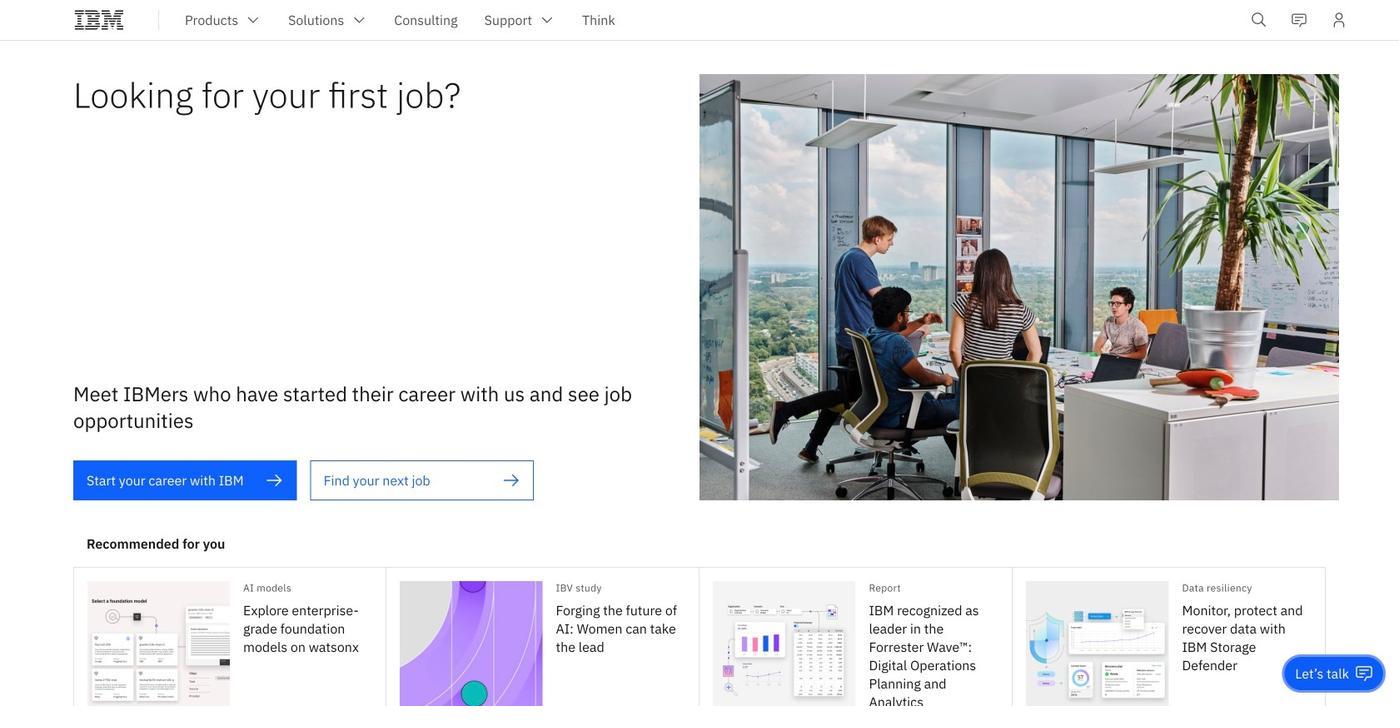 Task type: locate. For each thing, give the bounding box(es) containing it.
let's talk element
[[1295, 665, 1349, 683]]



Task type: vqa. For each thing, say whether or not it's contained in the screenshot.
Let's talk element
yes



